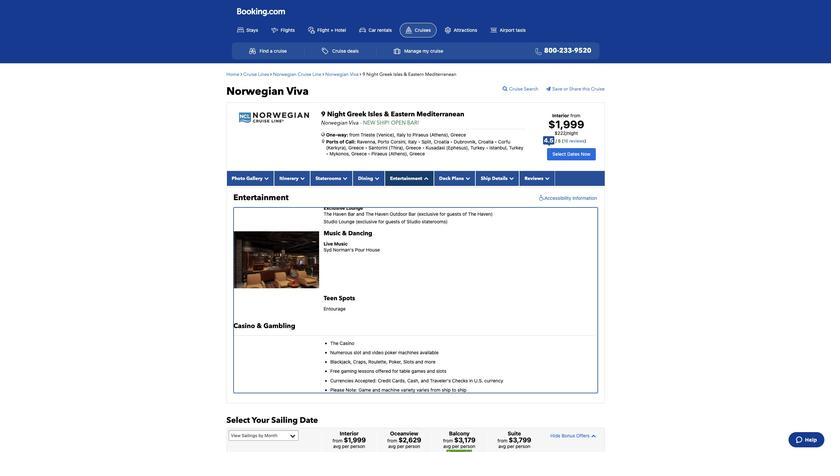 Task type: locate. For each thing, give the bounding box(es) containing it.
chevron up image for hide bonus offers
[[590, 434, 596, 439]]

1 horizontal spatial guests
[[447, 211, 461, 217]]

flight + hotel
[[317, 27, 346, 33]]

stays link
[[232, 23, 264, 37]]

manage my cruise
[[404, 48, 443, 54]]

0 vertical spatial eastern
[[408, 71, 424, 78]]

haven down exclusive
[[333, 211, 347, 217]]

0 vertical spatial entertainment
[[390, 175, 422, 182]]

1 horizontal spatial italy
[[408, 139, 417, 145]]

ship down checks
[[458, 388, 467, 393]]

hotel
[[335, 27, 346, 33]]

1 vertical spatial /
[[556, 138, 557, 144]]

1 vertical spatial for
[[379, 219, 384, 225]]

find
[[260, 48, 269, 54]]

2 bar from the left
[[409, 211, 416, 217]]

currencies
[[330, 378, 354, 384]]

1 horizontal spatial haven
[[375, 211, 389, 217]]

1 vertical spatial of
[[463, 211, 467, 217]]

cruise for cruise search
[[509, 86, 523, 92]]

9 inside 9 night greek isles & eastern mediterranean norwegian viva - new ship! open bar!
[[321, 110, 326, 119]]

0 vertical spatial 9
[[363, 71, 365, 78]]

greek up "-"
[[347, 110, 367, 119]]

chevron down image inside staterooms dropdown button
[[341, 176, 348, 181]]

chevron up image
[[422, 176, 429, 181], [590, 434, 596, 439]]

person inside the balcony from $3,179 avg per person
[[461, 444, 476, 450]]

gaming
[[341, 369, 357, 375]]

0 horizontal spatial greek
[[347, 110, 367, 119]]

and up varies
[[421, 378, 429, 384]]

0 vertical spatial chevron up image
[[422, 176, 429, 181]]

4 per from the left
[[507, 444, 515, 450]]

avg down interior
[[333, 444, 341, 450]]

norwegian cruise line image
[[238, 112, 310, 124]]

norwegian viva
[[325, 71, 359, 78], [227, 84, 309, 99]]

blackjack, craps, roulette, poker, slots and more
[[330, 360, 436, 365]]

/ inside "interior from $1,999 $222 / night"
[[566, 130, 567, 136]]

istanbul,
[[490, 145, 508, 151]]

0 horizontal spatial for
[[379, 219, 384, 225]]

1 vertical spatial music
[[334, 241, 348, 247]]

numerous slot and video poker machines available
[[330, 350, 439, 356]]

cruise left deals
[[332, 48, 346, 54]]

2 cruise from the left
[[430, 48, 443, 54]]

& down manage
[[404, 71, 407, 78]]

(exclusive up dancing at the bottom of page
[[356, 219, 377, 225]]

(exclusive
[[417, 211, 439, 217], [356, 219, 377, 225]]

accepted:
[[355, 378, 377, 384]]

1 horizontal spatial of
[[401, 219, 406, 225]]

1 horizontal spatial select
[[553, 151, 566, 157]]

$3,179
[[454, 437, 476, 445]]

2 horizontal spatial angle right image
[[323, 72, 324, 77]]

poker,
[[389, 360, 402, 365]]

0 horizontal spatial isles
[[368, 110, 382, 119]]

and inside exclusive lounge the haven bar and the haven outdoor bar (exclusive for guests of the haven) studio lounge (exclusive for guests of studio staterooms)
[[356, 211, 364, 217]]

0 vertical spatial select
[[553, 151, 566, 157]]

(athens), down (thira),
[[389, 151, 408, 157]]

9 up the globe image at the left top of page
[[321, 110, 326, 119]]

1 bar from the left
[[348, 211, 355, 217]]

2 horizontal spatial for
[[440, 211, 446, 217]]

1 horizontal spatial chevron up image
[[590, 434, 596, 439]]

per for $2,629
[[397, 444, 404, 450]]

0 vertical spatial /
[[566, 130, 567, 136]]

avg up recommended image
[[444, 444, 451, 450]]

and up games
[[415, 360, 423, 365]]

cruise for cruise lines
[[243, 71, 257, 78]]

person down the oceanview
[[406, 444, 420, 450]]

select          dates now
[[553, 151, 591, 157]]

from inside oceanview from $2,629 avg per person
[[387, 439, 397, 444]]

cruise left search
[[509, 86, 523, 92]]

mediterranean up bar!
[[417, 110, 465, 119]]

avg for $3,799
[[499, 444, 506, 450]]

0 vertical spatial guests
[[447, 211, 461, 217]]

roulette,
[[369, 360, 388, 365]]

cruise inside dropdown button
[[430, 48, 443, 54]]

please note: game and machine variety varies from ship to ship
[[330, 388, 467, 393]]

2 chevron down image from the left
[[508, 176, 514, 181]]

0 horizontal spatial italy
[[397, 132, 406, 138]]

chevron down image inside dining dropdown button
[[373, 176, 380, 181]]

isles inside 9 night greek isles & eastern mediterranean norwegian viva - new ship! open bar!
[[368, 110, 382, 119]]

note:
[[346, 388, 357, 393]]

0 vertical spatial norwegian viva
[[325, 71, 359, 78]]

chevron up image inside hide bonus offers link
[[590, 434, 596, 439]]

0 horizontal spatial chevron up image
[[422, 176, 429, 181]]

1 chevron down image from the left
[[299, 176, 305, 181]]

& left gambling on the bottom left of the page
[[257, 322, 262, 331]]

cruise right my
[[430, 48, 443, 54]]

per for $3,799
[[507, 444, 515, 450]]

mediterranean inside 9 night greek isles & eastern mediterranean norwegian viva - new ship! open bar!
[[417, 110, 465, 119]]

eastern up open at top
[[391, 110, 415, 119]]

cruise left lines
[[243, 71, 257, 78]]

2 vertical spatial for
[[392, 369, 398, 375]]

1 vertical spatial entertainment
[[233, 192, 289, 203]]

2 studio from the left
[[407, 219, 421, 225]]

avg inside suite from $3,799 avg per person
[[499, 444, 506, 450]]

5 chevron down image from the left
[[544, 176, 550, 181]]

hide bonus offers
[[551, 433, 590, 439]]

1 vertical spatial guests
[[386, 219, 400, 225]]

bar right outdoor
[[409, 211, 416, 217]]

norwegian cruise line link
[[273, 71, 321, 78]]

0 horizontal spatial night
[[327, 110, 345, 119]]

0 horizontal spatial 9
[[321, 110, 326, 119]]

greece down corfu (kerkyra), greece
[[410, 151, 425, 157]]

oceanview
[[390, 431, 419, 437]]

• up istanbul,
[[495, 139, 497, 145]]

travel menu navigation
[[232, 42, 600, 59]]

4 avg from the left
[[499, 444, 506, 450]]

4 chevron down image from the left
[[464, 176, 470, 181]]

chevron down image
[[263, 176, 269, 181], [341, 176, 348, 181], [373, 176, 380, 181], [464, 176, 470, 181], [544, 176, 550, 181]]

1 horizontal spatial (exclusive
[[417, 211, 439, 217]]

1 horizontal spatial greek
[[380, 71, 392, 78]]

800-233-9520
[[544, 46, 592, 55]]

select
[[553, 151, 566, 157], [227, 415, 250, 426]]

isles
[[394, 71, 403, 78], [368, 110, 382, 119]]

0 horizontal spatial cruise
[[274, 48, 287, 54]]

3 person from the left
[[461, 444, 476, 450]]

isles down travel menu navigation
[[394, 71, 403, 78]]

avg for $3,179
[[444, 444, 451, 450]]

person
[[351, 444, 365, 450], [406, 444, 420, 450], [461, 444, 476, 450], [516, 444, 531, 450]]

chevron down image left reviews
[[508, 176, 514, 181]]

a
[[270, 48, 273, 54]]

3 chevron down image from the left
[[373, 176, 380, 181]]

0 horizontal spatial croatia
[[434, 139, 449, 145]]

1 vertical spatial $1,999
[[344, 437, 366, 445]]

1 avg from the left
[[333, 444, 341, 450]]

accessibility
[[545, 195, 572, 201]]

isles up new
[[368, 110, 382, 119]]

1 horizontal spatial /
[[566, 130, 567, 136]]

0 vertical spatial music
[[324, 230, 341, 238]]

0 vertical spatial isles
[[394, 71, 403, 78]]

1 horizontal spatial 9
[[363, 71, 365, 78]]

2 per from the left
[[397, 444, 404, 450]]

3 avg from the left
[[444, 444, 451, 450]]

0 vertical spatial $1,999
[[549, 118, 585, 131]]

checks
[[452, 378, 468, 384]]

eastern for 9 night greek isles & eastern mediterranean norwegian viva - new ship! open bar!
[[391, 110, 415, 119]]

0 vertical spatial mediterranean
[[425, 71, 457, 78]]

avg down the oceanview
[[388, 444, 396, 450]]

recommended image
[[447, 450, 472, 453]]

1 horizontal spatial isles
[[394, 71, 403, 78]]

lessons
[[358, 369, 374, 375]]

interior
[[340, 431, 359, 437]]

1 chevron down image from the left
[[263, 176, 269, 181]]

person down interior
[[351, 444, 365, 450]]

viva left "-"
[[349, 119, 359, 127]]

lounge right exclusive
[[346, 205, 363, 211]]

0 vertical spatial casino
[[233, 322, 255, 331]]

& left dancing at the bottom of page
[[342, 230, 347, 238]]

• down (kerkyra),
[[326, 151, 328, 157]]

entertainment inside 'dropdown button'
[[390, 175, 422, 182]]

person for $3,179
[[461, 444, 476, 450]]

ship details
[[481, 175, 508, 182]]

lines
[[258, 71, 269, 78]]

this
[[583, 86, 590, 92]]

select up view
[[227, 415, 250, 426]]

of left haven)
[[463, 211, 467, 217]]

person inside interior from $1,999 avg per person
[[351, 444, 365, 450]]

person inside suite from $3,799 avg per person
[[516, 444, 531, 450]]

night up the one-
[[327, 110, 345, 119]]

1 horizontal spatial croatia
[[478, 139, 494, 145]]

chevron up image left deck
[[422, 176, 429, 181]]

from right interior
[[571, 113, 581, 118]]

chevron down image inside "photo gallery" "dropdown button"
[[263, 176, 269, 181]]

per inside oceanview from $2,629 avg per person
[[397, 444, 404, 450]]

3 angle right image from the left
[[323, 72, 324, 77]]

balcony from $3,179 avg per person
[[443, 431, 476, 450]]

0 horizontal spatial /
[[556, 138, 557, 144]]

1 cruise from the left
[[274, 48, 287, 54]]

1 vertical spatial isles
[[368, 110, 382, 119]]

chevron down image inside ship details dropdown button
[[508, 176, 514, 181]]

$222
[[555, 130, 566, 136]]

avg inside the balcony from $3,179 avg per person
[[444, 444, 451, 450]]

from for suite from $3,799 avg per person
[[498, 439, 508, 444]]

chevron down image inside deck plans 'dropdown button'
[[464, 176, 470, 181]]

itinerary
[[280, 175, 299, 182]]

greek inside 9 night greek isles & eastern mediterranean norwegian viva - new ship! open bar!
[[347, 110, 367, 119]]

the up dancing at the bottom of page
[[366, 211, 374, 217]]

1 vertical spatial eastern
[[391, 110, 415, 119]]

from left "$3,799" at bottom right
[[498, 439, 508, 444]]

avg inside interior from $1,999 avg per person
[[333, 444, 341, 450]]

guests
[[447, 211, 461, 217], [386, 219, 400, 225]]

angle right image
[[360, 72, 362, 77]]

per down the oceanview
[[397, 444, 404, 450]]

chevron down image up wheelchair image
[[544, 176, 550, 181]]

from down the oceanview
[[387, 439, 397, 444]]

italy up corsini,
[[397, 132, 406, 138]]

angle right image right lines
[[270, 72, 272, 77]]

& up ship!
[[384, 110, 389, 119]]

itinerary button
[[274, 171, 310, 186]]

cruise right the a
[[274, 48, 287, 54]]

$1,999 inside interior from $1,999 avg per person
[[344, 437, 366, 445]]

now
[[581, 151, 591, 157]]

(exclusive up staterooms)
[[417, 211, 439, 217]]

1 horizontal spatial ship
[[458, 388, 467, 393]]

0 horizontal spatial turkey
[[471, 145, 485, 151]]

studio
[[324, 219, 338, 225], [407, 219, 421, 225]]

1 horizontal spatial angle right image
[[270, 72, 272, 77]]

1 haven from the left
[[333, 211, 347, 217]]

2 horizontal spatial of
[[463, 211, 467, 217]]

save
[[553, 86, 563, 92]]

1 horizontal spatial to
[[452, 388, 456, 393]]

avg
[[333, 444, 341, 450], [388, 444, 396, 450], [444, 444, 451, 450], [499, 444, 506, 450]]

1 horizontal spatial night
[[367, 71, 378, 78]]

the up the numerous at the bottom
[[330, 341, 339, 346]]

1 vertical spatial (exclusive
[[356, 219, 377, 225]]

9 right angle right image
[[363, 71, 365, 78]]

turkey
[[471, 145, 485, 151], [509, 145, 524, 151]]

please
[[330, 388, 345, 393]]

1 horizontal spatial norwegian viva
[[325, 71, 359, 78]]

credit
[[378, 378, 391, 384]]

2 vertical spatial viva
[[349, 119, 359, 127]]

1 person from the left
[[351, 444, 365, 450]]

spots
[[339, 295, 355, 303]]

1 horizontal spatial cruise
[[430, 48, 443, 54]]

per
[[342, 444, 349, 450], [397, 444, 404, 450], [452, 444, 459, 450], [507, 444, 515, 450]]

1 horizontal spatial chevron down image
[[508, 176, 514, 181]]

avg for $1,999
[[333, 444, 341, 450]]

from down 'balcony'
[[443, 439, 453, 444]]

by
[[259, 433, 263, 439]]

select down 5
[[553, 151, 566, 157]]

& inside music & dancing live music syd norman's pour house
[[342, 230, 347, 238]]

entertainment down gallery
[[233, 192, 289, 203]]

person down the suite at right bottom
[[516, 444, 531, 450]]

chevron down image left itinerary
[[263, 176, 269, 181]]

piraeus up ravenna, porto corsini, italy • split, croatia • dubrovnik, croatia •
[[413, 132, 429, 138]]

0 horizontal spatial studio
[[324, 219, 338, 225]]

avg left "$3,799" at bottom right
[[499, 444, 506, 450]]

1 vertical spatial 9
[[321, 110, 326, 119]]

mediterranean down my
[[425, 71, 457, 78]]

chevron down image inside reviews dropdown button
[[544, 176, 550, 181]]

person inside oceanview from $2,629 avg per person
[[406, 444, 420, 450]]

ports of call:
[[326, 139, 356, 145]]

chevron down image for staterooms
[[341, 176, 348, 181]]

car rentals link
[[354, 23, 397, 37]]

numerous
[[330, 350, 352, 356]]

croatia up istanbul,
[[478, 139, 494, 145]]

chevron down image left dining
[[341, 176, 348, 181]]

0 horizontal spatial ship
[[442, 388, 451, 393]]

bar up dancing at the bottom of page
[[348, 211, 355, 217]]

for
[[440, 211, 446, 217], [379, 219, 384, 225], [392, 369, 398, 375]]

• down ravenna,
[[365, 145, 367, 151]]

0 vertical spatial greek
[[380, 71, 392, 78]]

from inside the balcony from $3,179 avg per person
[[443, 439, 453, 444]]

0 horizontal spatial (athens),
[[389, 151, 408, 157]]

angle right image
[[241, 72, 242, 77], [270, 72, 272, 77], [323, 72, 324, 77]]

16 reviews link
[[564, 138, 585, 144]]

car
[[369, 27, 376, 33]]

turkey down corfu
[[509, 145, 524, 151]]

per down interior
[[342, 444, 349, 450]]

1 croatia from the left
[[434, 139, 449, 145]]

santorini (thira), greece • kusadasi (ephesus), turkey • istanbul, turkey • mykonos, greece • piraeus (athens), greece
[[326, 145, 524, 157]]

exclusive lounge the haven bar and the haven outdoor bar (exclusive for guests of the haven) studio lounge (exclusive for guests of studio staterooms)
[[324, 205, 493, 225]]

person up recommended image
[[461, 444, 476, 450]]

ship down 'traveler's'
[[442, 388, 451, 393]]

cruise for cruise deals
[[332, 48, 346, 54]]

and up dancing at the bottom of page
[[356, 211, 364, 217]]

greek right angle right image
[[380, 71, 392, 78]]

angle right image right home
[[241, 72, 242, 77]]

night for 9 night greek isles & eastern mediterranean norwegian viva - new ship! open bar!
[[327, 110, 345, 119]]

cruise inside travel menu navigation
[[332, 48, 346, 54]]

machines
[[398, 350, 419, 356]]

to down bar!
[[407, 132, 411, 138]]

chevron down image down the santorini
[[373, 176, 380, 181]]

0 vertical spatial piraeus
[[413, 132, 429, 138]]

eastern down manage my cruise dropdown button
[[408, 71, 424, 78]]

studio down outdoor
[[407, 219, 421, 225]]

person for $2,629
[[406, 444, 420, 450]]

(kerkyra),
[[326, 145, 347, 151]]

0 horizontal spatial bar
[[348, 211, 355, 217]]

per inside the balcony from $3,179 avg per person
[[452, 444, 459, 450]]

per inside interior from $1,999 avg per person
[[342, 444, 349, 450]]

for down 'poker,'
[[392, 369, 398, 375]]

$3,799
[[509, 437, 531, 445]]

0 horizontal spatial to
[[407, 132, 411, 138]]

0 horizontal spatial of
[[340, 139, 344, 145]]

croatia up kusadasi
[[434, 139, 449, 145]]

2 avg from the left
[[388, 444, 396, 450]]

1 vertical spatial chevron up image
[[590, 434, 596, 439]]

the down exclusive
[[324, 211, 332, 217]]

per up recommended image
[[452, 444, 459, 450]]

attractions link
[[439, 23, 483, 37]]

chevron down image left staterooms
[[299, 176, 305, 181]]

guests up staterooms)
[[447, 211, 461, 217]]

0 vertical spatial for
[[440, 211, 446, 217]]

chevron down image for deck plans
[[464, 176, 470, 181]]

way:
[[338, 132, 348, 138]]

sailings
[[242, 433, 257, 439]]

chevron down image inside itinerary dropdown button
[[299, 176, 305, 181]]

$1,999
[[549, 118, 585, 131], [344, 437, 366, 445]]

1 horizontal spatial entertainment
[[390, 175, 422, 182]]

/ left 5
[[556, 138, 557, 144]]

the left haven)
[[468, 211, 476, 217]]

greek for 9 night greek isles & eastern mediterranean
[[380, 71, 392, 78]]

1 horizontal spatial bar
[[409, 211, 416, 217]]

+
[[331, 27, 334, 33]]

9 for 9 night greek isles & eastern mediterranean norwegian viva - new ship! open bar!
[[321, 110, 326, 119]]

per down the suite at right bottom
[[507, 444, 515, 450]]

music up the live
[[324, 230, 341, 238]]

piraeus down the santorini
[[372, 151, 388, 157]]

eastern inside 9 night greek isles & eastern mediterranean norwegian viva - new ship! open bar!
[[391, 110, 415, 119]]

the casino
[[330, 341, 354, 346]]

1 horizontal spatial casino
[[340, 341, 354, 346]]

photo gallery
[[232, 175, 263, 182]]

3 per from the left
[[452, 444, 459, 450]]

to down checks
[[452, 388, 456, 393]]

from inside interior from $1,999 avg per person
[[333, 439, 343, 444]]

1 horizontal spatial $1,999
[[549, 118, 585, 131]]

2 person from the left
[[406, 444, 420, 450]]

0 horizontal spatial chevron down image
[[299, 176, 305, 181]]

avg inside oceanview from $2,629 avg per person
[[388, 444, 396, 450]]

chevron up image inside entertainment 'dropdown button'
[[422, 176, 429, 181]]

entertainment down (thira),
[[390, 175, 422, 182]]

search image
[[503, 86, 509, 91]]

ravenna, porto corsini, italy • split, croatia • dubrovnik, croatia •
[[357, 139, 497, 145]]

0 horizontal spatial norwegian viva
[[227, 84, 309, 99]]

0 horizontal spatial haven
[[333, 211, 347, 217]]

2 chevron down image from the left
[[341, 176, 348, 181]]

1 horizontal spatial (athens),
[[430, 132, 450, 138]]

norwegian viva link
[[325, 71, 360, 78]]

from inside "interior from $1,999 $222 / night"
[[571, 113, 581, 118]]

angle right image for norwegian
[[323, 72, 324, 77]]

free gaming lessons offered for table games and slots
[[330, 369, 447, 375]]

0 horizontal spatial piraeus
[[372, 151, 388, 157]]

find a cruise
[[260, 48, 287, 54]]

call:
[[346, 139, 356, 145]]

1 vertical spatial greek
[[347, 110, 367, 119]]

from inside suite from $3,799 avg per person
[[498, 439, 508, 444]]

greek for 9 night greek isles & eastern mediterranean norwegian viva - new ship! open bar!
[[347, 110, 367, 119]]

per inside suite from $3,799 avg per person
[[507, 444, 515, 450]]

1 horizontal spatial turkey
[[509, 145, 524, 151]]

1 per from the left
[[342, 444, 349, 450]]

dubrovnik,
[[454, 139, 477, 145]]

&
[[404, 71, 407, 78], [384, 110, 389, 119], [342, 230, 347, 238], [257, 322, 262, 331]]

4 person from the left
[[516, 444, 531, 450]]

1 vertical spatial (athens),
[[389, 151, 408, 157]]

photo gallery button
[[227, 171, 274, 186]]

chevron down image left ship
[[464, 176, 470, 181]]

cruise for manage my cruise
[[430, 48, 443, 54]]

deck plans
[[439, 175, 464, 182]]

2 angle right image from the left
[[270, 72, 272, 77]]

greece
[[451, 132, 466, 138], [349, 145, 364, 151], [406, 145, 421, 151], [352, 151, 367, 157], [410, 151, 425, 157]]

casino & gambling
[[233, 322, 295, 331]]

accessibility information link
[[538, 195, 597, 202]]

chevron down image
[[299, 176, 305, 181], [508, 176, 514, 181]]

1 vertical spatial select
[[227, 415, 250, 426]]

(athens), up kusadasi
[[430, 132, 450, 138]]

line
[[313, 71, 321, 78]]

1 horizontal spatial studio
[[407, 219, 421, 225]]

night inside 9 night greek isles & eastern mediterranean norwegian viva - new ship! open bar!
[[327, 110, 345, 119]]

viva
[[350, 71, 359, 78], [287, 84, 309, 99], [349, 119, 359, 127]]

0 horizontal spatial angle right image
[[241, 72, 242, 77]]

viva left angle right image
[[350, 71, 359, 78]]



Task type: vqa. For each thing, say whether or not it's contained in the screenshot.
- at the left top of the page
yes



Task type: describe. For each thing, give the bounding box(es) containing it.
1 studio from the left
[[324, 219, 338, 225]]

cards,
[[392, 378, 406, 384]]

home link
[[227, 71, 239, 78]]

greece down ravenna,
[[352, 151, 367, 157]]

kusadasi
[[426, 145, 445, 151]]

(
[[562, 138, 564, 144]]

from up call:
[[349, 132, 359, 138]]

and right the game
[[372, 388, 380, 393]]

information
[[573, 195, 597, 201]]

rentals
[[378, 27, 392, 33]]

and down more
[[427, 369, 435, 375]]

from for oceanview from $2,629 avg per person
[[387, 439, 397, 444]]

from down 'traveler's'
[[431, 388, 441, 393]]

chevron down image for reviews
[[544, 176, 550, 181]]

wheelchair image
[[538, 195, 545, 202]]

exclusive
[[324, 205, 345, 211]]

0 horizontal spatial guests
[[386, 219, 400, 225]]

per for $1,999
[[342, 444, 349, 450]]

night for 9 night greek isles & eastern mediterranean
[[367, 71, 378, 78]]

isles for 9 night greek isles & eastern mediterranean
[[394, 71, 403, 78]]

norwegian right line at the top left of the page
[[325, 71, 349, 78]]

new
[[363, 119, 376, 127]]

0 vertical spatial of
[[340, 139, 344, 145]]

one-
[[326, 132, 338, 138]]

chevron down image for dining
[[373, 176, 380, 181]]

2 croatia from the left
[[478, 139, 494, 145]]

/ inside 4.5 / 5 ( 16 reviews )
[[556, 138, 557, 144]]

cruise search link
[[503, 86, 545, 92]]

manage
[[404, 48, 422, 54]]

craps,
[[353, 360, 367, 365]]

varies
[[417, 388, 429, 393]]

greece up dubrovnik,
[[451, 132, 466, 138]]

2 haven from the left
[[375, 211, 389, 217]]

0 vertical spatial to
[[407, 132, 411, 138]]

view
[[231, 433, 241, 439]]

norwegian down cruise lines 'link'
[[227, 84, 284, 99]]

person for $3,799
[[516, 444, 531, 450]]

from for interior from $1,999 $222 / night
[[571, 113, 581, 118]]

sailing
[[271, 415, 298, 426]]

angle right image for cruise
[[270, 72, 272, 77]]

chevron down image for itinerary
[[299, 176, 305, 181]]

from for balcony from $3,179 avg per person
[[443, 439, 453, 444]]

interior from $1,999 avg per person
[[333, 431, 366, 450]]

or
[[564, 86, 568, 92]]

1 vertical spatial italy
[[408, 139, 417, 145]]

0 vertical spatial italy
[[397, 132, 406, 138]]

0 horizontal spatial casino
[[233, 322, 255, 331]]

0 vertical spatial viva
[[350, 71, 359, 78]]

globe image
[[321, 132, 325, 137]]

map marker image
[[322, 139, 325, 144]]

teen spots entourage
[[324, 295, 355, 312]]

porto
[[378, 139, 390, 145]]

1 vertical spatial lounge
[[339, 219, 355, 225]]

• down the santorini
[[368, 151, 370, 157]]

800-
[[544, 46, 559, 55]]

1 vertical spatial casino
[[340, 341, 354, 346]]

0 vertical spatial (exclusive
[[417, 211, 439, 217]]

reviews
[[570, 138, 585, 144]]

staterooms)
[[422, 219, 448, 225]]

person for $1,999
[[351, 444, 365, 450]]

norwegian inside 9 night greek isles & eastern mediterranean norwegian viva - new ship! open bar!
[[321, 119, 348, 127]]

5
[[558, 138, 561, 144]]

flights link
[[266, 23, 300, 37]]

hide
[[551, 433, 561, 439]]

cruises
[[415, 27, 431, 33]]

1 horizontal spatial piraeus
[[413, 132, 429, 138]]

more
[[425, 360, 436, 365]]

view sailings by month link
[[229, 431, 299, 441]]

(thira),
[[389, 145, 405, 151]]

2 vertical spatial of
[[401, 219, 406, 225]]

greece down ravenna, porto corsini, italy • split, croatia • dubrovnik, croatia •
[[406, 145, 421, 151]]

& inside 9 night greek isles & eastern mediterranean norwegian viva - new ship! open bar!
[[384, 110, 389, 119]]

suite from $3,799 avg per person
[[498, 431, 531, 450]]

mediterranean for 9 night greek isles & eastern mediterranean
[[425, 71, 457, 78]]

entertainment button
[[385, 171, 434, 186]]

booking.com home image
[[237, 8, 285, 16]]

currency
[[485, 378, 503, 384]]

1 vertical spatial norwegian viva
[[227, 84, 309, 99]]

pour
[[355, 247, 365, 253]]

currencies accepted: credit cards, cash, and traveler's checks in u.s. currency
[[330, 378, 503, 384]]

home
[[227, 71, 239, 78]]

outdoor
[[390, 211, 408, 217]]

0 vertical spatial lounge
[[346, 205, 363, 211]]

split,
[[422, 139, 433, 145]]

deck plans button
[[434, 171, 476, 186]]

4.5
[[544, 137, 554, 144]]

chevron down image for ship details
[[508, 176, 514, 181]]

corfu
[[498, 139, 511, 145]]

ship!
[[377, 119, 390, 127]]

slots
[[436, 369, 447, 375]]

viva inside 9 night greek isles & eastern mediterranean norwegian viva - new ship! open bar!
[[349, 119, 359, 127]]

avg for $2,629
[[388, 444, 396, 450]]

in
[[469, 378, 473, 384]]

interior
[[552, 113, 569, 118]]

1 vertical spatial viva
[[287, 84, 309, 99]]

1 angle right image from the left
[[241, 72, 242, 77]]

0 vertical spatial (athens),
[[430, 132, 450, 138]]

• up (ephesus), at the right top of page
[[451, 139, 453, 145]]

chevron up image for entertainment
[[422, 176, 429, 181]]

cruises link
[[400, 23, 437, 37]]

interior from $1,999 $222 / night
[[549, 113, 585, 136]]

mykonos,
[[330, 151, 350, 157]]

4.5 / 5 ( 16 reviews )
[[544, 137, 586, 144]]

$2,629
[[399, 437, 421, 445]]

ship
[[481, 175, 491, 182]]

offers
[[577, 433, 590, 439]]

greece inside corfu (kerkyra), greece
[[349, 145, 364, 151]]

chevron down image for photo gallery
[[263, 176, 269, 181]]

1 turkey from the left
[[471, 145, 485, 151]]

1 horizontal spatial for
[[392, 369, 398, 375]]

• left istanbul,
[[486, 145, 488, 151]]

airport
[[500, 27, 515, 33]]

balcony
[[449, 431, 470, 437]]

cruise search
[[509, 86, 539, 92]]

eastern for 9 night greek isles & eastern mediterranean
[[408, 71, 424, 78]]

select for select your sailing date
[[227, 415, 250, 426]]

flight
[[317, 27, 329, 33]]

1 vertical spatial to
[[452, 388, 456, 393]]

corsini,
[[391, 139, 407, 145]]

2 turkey from the left
[[509, 145, 524, 151]]

select your sailing date
[[227, 415, 318, 426]]

paper plane image
[[546, 87, 553, 91]]

manage my cruise button
[[387, 44, 451, 57]]

details
[[492, 175, 508, 182]]

(athens), inside santorini (thira), greece • kusadasi (ephesus), turkey • istanbul, turkey • mykonos, greece • piraeus (athens), greece
[[389, 151, 408, 157]]

u.s.
[[474, 378, 483, 384]]

per for $3,179
[[452, 444, 459, 450]]

$1,999 for interior from $1,999 $222 / night
[[549, 118, 585, 131]]

save or share this cruise link
[[546, 86, 605, 92]]

and right slot
[[363, 350, 371, 356]]

table
[[400, 369, 410, 375]]

cruise left line at the top left of the page
[[298, 71, 311, 78]]

deck
[[439, 175, 451, 182]]

9 for 9 night greek isles & eastern mediterranean
[[363, 71, 365, 78]]

attractions
[[454, 27, 477, 33]]

search
[[524, 86, 539, 92]]

accessibility information
[[545, 195, 597, 201]]

norwegian viva main content
[[223, 38, 608, 453]]

norwegian right lines
[[273, 71, 297, 78]]

select for select          dates now
[[553, 151, 566, 157]]

bar!
[[407, 119, 419, 127]]

game
[[359, 388, 371, 393]]

suite
[[508, 431, 521, 437]]

isles for 9 night greek isles & eastern mediterranean norwegian viva - new ship! open bar!
[[368, 110, 382, 119]]

2 ship from the left
[[458, 388, 467, 393]]

offered
[[376, 369, 391, 375]]

0 horizontal spatial entertainment
[[233, 192, 289, 203]]

select          dates now link
[[547, 148, 596, 160]]

0 horizontal spatial (exclusive
[[356, 219, 377, 225]]

• left split,
[[418, 139, 421, 145]]

piraeus inside santorini (thira), greece • kusadasi (ephesus), turkey • istanbul, turkey • mykonos, greece • piraeus (athens), greece
[[372, 151, 388, 157]]

norwegian cruise line
[[273, 71, 321, 78]]

cruise right this
[[591, 86, 605, 92]]

poker
[[385, 350, 397, 356]]

mediterranean for 9 night greek isles & eastern mediterranean norwegian viva - new ship! open bar!
[[417, 110, 465, 119]]

from for interior from $1,999 avg per person
[[333, 439, 343, 444]]

cruise deals link
[[315, 44, 366, 57]]

1 ship from the left
[[442, 388, 451, 393]]

cruise for find a cruise
[[274, 48, 287, 54]]

ports
[[326, 139, 339, 145]]

• down ravenna, porto corsini, italy • split, croatia • dubrovnik, croatia •
[[423, 145, 425, 151]]

slots
[[404, 360, 414, 365]]

$1,999 for interior from $1,999 avg per person
[[344, 437, 366, 445]]

date
[[300, 415, 318, 426]]

ship details button
[[476, 171, 519, 186]]



